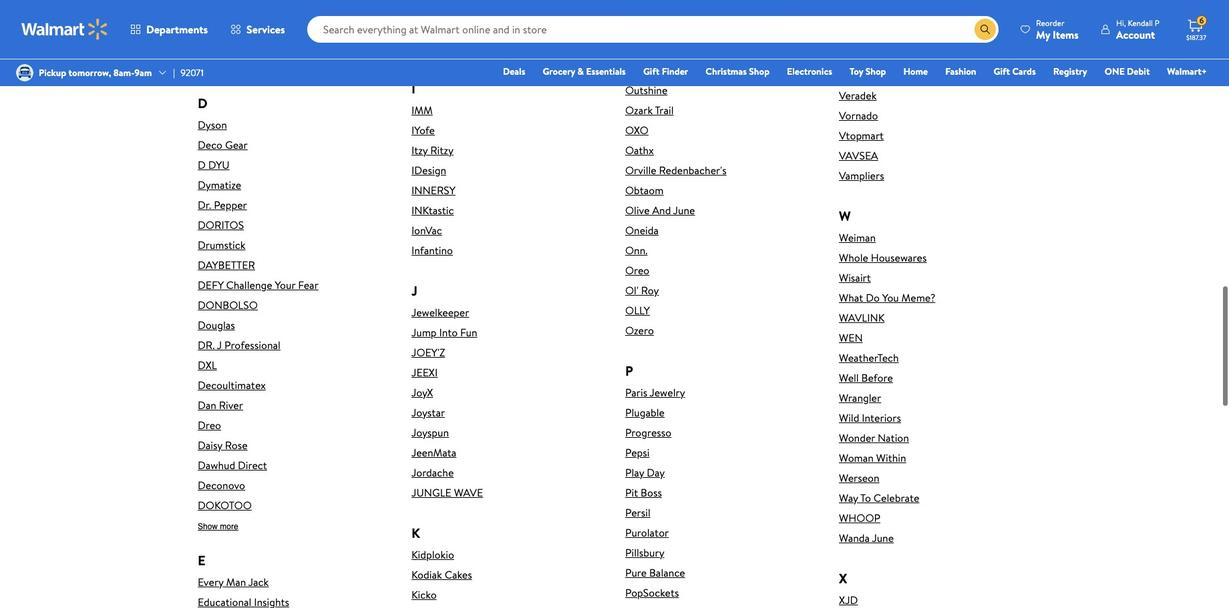 Task type: vqa. For each thing, say whether or not it's contained in the screenshot.
walmart+ link
yes



Task type: describe. For each thing, give the bounding box(es) containing it.
ozero
[[625, 323, 654, 338]]

cakes
[[445, 568, 472, 583]]

halo
[[412, 26, 433, 41]]

werseon link
[[839, 471, 1032, 486]]

deals
[[503, 65, 525, 78]]

kodiak
[[412, 568, 442, 583]]

june inside w weiman whole housewares wisairt what do you meme? wavlink wen weathertech well before wrangler wild interiors wonder nation woman within werseon way to celebrate whoop wanda june
[[872, 531, 894, 546]]

pickup tomorrow, 8am-9am
[[39, 66, 152, 79]]

2 vertical spatial show
[[198, 522, 218, 532]]

christmas shop
[[706, 65, 770, 78]]

shop for christmas shop
[[749, 65, 770, 78]]

one
[[1105, 65, 1125, 78]]

cards
[[1013, 65, 1036, 78]]

jeenmata
[[412, 446, 457, 460]]

gift for gift finder
[[643, 65, 660, 78]]

pepsi link
[[625, 446, 818, 460]]

your inside dyson deco gear d dyu dymatize dr. pepper doritos drumstick daybetter defy challenge your fear donbolso douglas dr. j professional dxl decoultimatex dan river dreo daisy rose dawhud direct deconovo dokotoo
[[275, 278, 296, 293]]

well before link
[[839, 371, 1032, 385]]

rose
[[225, 438, 248, 453]]

trail
[[655, 103, 674, 118]]

jump into fun link
[[412, 325, 604, 340]]

debit
[[1127, 65, 1150, 78]]

velpeau
[[839, 68, 876, 83]]

p paris jewelry plugable progresso pepsi play day pit boss persil purolator pillsbury pure balance popsockets
[[625, 362, 685, 601]]

pillsbury link
[[625, 546, 818, 561]]

purolator
[[625, 526, 669, 540]]

wild interiors link
[[839, 411, 1032, 426]]

whoop
[[839, 511, 881, 526]]

kendall
[[1128, 17, 1153, 28]]

wrangler link
[[839, 391, 1032, 405]]

d inside dyson deco gear d dyu dymatize dr. pepper doritos drumstick daybetter defy challenge your fear donbolso douglas dr. j professional dxl decoultimatex dan river dreo daisy rose dawhud direct deconovo dokotoo
[[198, 158, 206, 172]]

registry
[[1054, 65, 1088, 78]]

joyx
[[412, 385, 433, 400]]

wen link
[[839, 331, 1032, 345]]

ionvac link
[[412, 223, 604, 238]]

plugable
[[625, 405, 665, 420]]

joey'z
[[412, 345, 445, 360]]

show more for halo
[[412, 50, 452, 59]]

gift cards link
[[988, 64, 1042, 79]]

gift cards
[[994, 65, 1036, 78]]

x xjd
[[839, 570, 858, 608]]

every man jack link
[[198, 575, 390, 590]]

deals link
[[497, 64, 531, 79]]

vtopmart
[[839, 128, 884, 143]]

p inside p paris jewelry plugable progresso pepsi play day pit boss persil purolator pillsbury pure balance popsockets
[[625, 362, 633, 380]]

fear
[[298, 278, 319, 293]]

pit boss link
[[625, 486, 818, 500]]

natural elephant link
[[625, 1, 818, 15]]

above
[[457, 26, 487, 41]]

dyu
[[208, 158, 230, 172]]

and
[[652, 203, 671, 218]]

obtaom
[[625, 183, 664, 198]]

persil link
[[625, 506, 818, 520]]

vitacup link
[[839, 48, 1032, 63]]

imm
[[412, 103, 433, 118]]

9am
[[134, 66, 152, 79]]

boss
[[641, 486, 662, 500]]

w
[[839, 207, 851, 225]]

halo rise above link
[[412, 26, 604, 41]]

celebrate
[[874, 491, 920, 506]]

2 vertical spatial more
[[220, 522, 238, 532]]

innersy
[[412, 183, 456, 198]]

show more button for halo
[[412, 50, 452, 60]]

roy
[[641, 283, 659, 298]]

dan river link
[[198, 398, 390, 413]]

daybetter
[[198, 258, 255, 273]]

every
[[198, 575, 224, 590]]

what do you meme? link
[[839, 291, 1032, 305]]

walmart+ link
[[1162, 64, 1213, 79]]

j inside dyson deco gear d dyu dymatize dr. pepper doritos drumstick daybetter defy challenge your fear donbolso douglas dr. j professional dxl decoultimatex dan river dreo daisy rose dawhud direct deconovo dokotoo
[[217, 338, 222, 353]]

griller
[[224, 41, 253, 55]]

idesign link
[[412, 163, 604, 178]]

home link
[[898, 64, 934, 79]]

more for griller
[[220, 65, 238, 74]]

imm link
[[412, 103, 604, 118]]

direct
[[238, 458, 267, 473]]

do
[[866, 291, 880, 305]]

services
[[247, 22, 285, 37]]

vicks vetreska vitacup velpeau veradek vornado vtopmart vavsea vampliers
[[839, 8, 884, 183]]

christmas
[[706, 65, 747, 78]]

show for char-griller
[[198, 65, 218, 74]]

1 d from the top
[[198, 94, 208, 112]]

outshine
[[625, 83, 668, 97]]

culturelle char-griller
[[198, 21, 253, 55]]

more for rise
[[434, 50, 452, 59]]

river
[[219, 398, 243, 413]]

2 vertical spatial show more button
[[198, 522, 238, 532]]

ionvac
[[412, 223, 442, 238]]

your inside the natural elephant not your mother's
[[646, 21, 667, 35]]

olive
[[625, 203, 650, 218]]

persil
[[625, 506, 651, 520]]

essentials
[[586, 65, 626, 78]]

walmart image
[[21, 19, 108, 40]]

pure
[[625, 566, 647, 581]]

departments button
[[119, 13, 219, 45]]

grocery
[[543, 65, 575, 78]]

innersy link
[[412, 183, 604, 198]]

services button
[[219, 13, 296, 45]]

hi, kendall p account
[[1116, 17, 1160, 42]]

pillsbury
[[625, 546, 665, 561]]

culturelle link
[[198, 21, 390, 35]]



Task type: locate. For each thing, give the bounding box(es) containing it.
xjd
[[839, 593, 858, 608]]

shop right toy
[[866, 65, 886, 78]]

obtaom link
[[625, 183, 818, 198]]

0 horizontal spatial gift
[[643, 65, 660, 78]]

veradek link
[[839, 88, 1032, 103]]

1 horizontal spatial your
[[646, 21, 667, 35]]

e
[[198, 552, 205, 570]]

velpeau link
[[839, 68, 1032, 83]]

2 shop from the left
[[866, 65, 886, 78]]

wrangler
[[839, 391, 881, 405]]

jump
[[412, 325, 437, 340]]

paris
[[625, 385, 648, 400]]

show for halo rise above
[[412, 50, 432, 59]]

p up paris
[[625, 362, 633, 380]]

oneida link
[[625, 223, 818, 238]]

o outshine ozark trail oxo oathx orville redenbacher's obtaom olive and june oneida onn. oreo ol' roy olly ozero
[[625, 59, 727, 338]]

0 vertical spatial show
[[412, 50, 432, 59]]

electronics link
[[781, 64, 839, 79]]

june inside o outshine ozark trail oxo oathx orville redenbacher's obtaom olive and june oneida onn. oreo ol' roy olly ozero
[[673, 203, 695, 218]]

2 gift from the left
[[994, 65, 1010, 78]]

dxl
[[198, 358, 217, 373]]

1 horizontal spatial june
[[872, 531, 894, 546]]

pickup
[[39, 66, 66, 79]]

vavsea link
[[839, 148, 1032, 163]]

2 vertical spatial show more
[[198, 522, 238, 532]]

natural elephant not your mother's
[[625, 1, 710, 35]]

1 vertical spatial more
[[220, 65, 238, 74]]

oxo link
[[625, 123, 818, 138]]

within
[[877, 451, 907, 466]]

j inside j jewelkeeper jump into fun joey'z jeexi joyx joystar joyspun jeenmata jordache jungle wave
[[412, 282, 418, 300]]

challenge
[[226, 278, 272, 293]]

0 horizontal spatial p
[[625, 362, 633, 380]]

1 vertical spatial june
[[872, 531, 894, 546]]

dyson deco gear d dyu dymatize dr. pepper doritos drumstick daybetter defy challenge your fear donbolso douglas dr. j professional dxl decoultimatex dan river dreo daisy rose dawhud direct deconovo dokotoo
[[198, 118, 319, 513]]

1 horizontal spatial shop
[[866, 65, 886, 78]]

dokotoo link
[[198, 498, 390, 513]]

show more button down char-
[[198, 65, 238, 75]]

0 vertical spatial june
[[673, 203, 695, 218]]

show more down char-
[[198, 65, 238, 74]]

d
[[198, 94, 208, 112], [198, 158, 206, 172]]

0 vertical spatial show more button
[[412, 50, 452, 60]]

defy challenge your fear link
[[198, 278, 390, 293]]

june right wanda
[[872, 531, 894, 546]]

1 gift from the left
[[643, 65, 660, 78]]

redenbacher's
[[659, 163, 727, 178]]

gift inside gift finder link
[[643, 65, 660, 78]]

Walmart Site-Wide search field
[[307, 16, 999, 43]]

0 vertical spatial d
[[198, 94, 208, 112]]

deco
[[198, 138, 223, 152]]

show down char-
[[198, 65, 218, 74]]

jewelkeeper link
[[412, 305, 604, 320]]

e every man jack
[[198, 552, 269, 590]]

well
[[839, 371, 859, 385]]

Search search field
[[307, 16, 999, 43]]

1 horizontal spatial p
[[1155, 17, 1160, 28]]

hefty
[[412, 6, 439, 21]]

dyson link
[[198, 118, 390, 132]]

0 vertical spatial j
[[412, 282, 418, 300]]

1 shop from the left
[[749, 65, 770, 78]]

1 horizontal spatial j
[[412, 282, 418, 300]]

joystar
[[412, 405, 445, 420]]

gift for gift cards
[[994, 65, 1010, 78]]

0 vertical spatial p
[[1155, 17, 1160, 28]]

more down griller
[[220, 65, 238, 74]]

dr.
[[198, 198, 211, 212]]

woman within link
[[839, 451, 1032, 466]]

joystar link
[[412, 405, 604, 420]]

0 vertical spatial more
[[434, 50, 452, 59]]

1 vertical spatial show
[[198, 65, 218, 74]]

one debit
[[1105, 65, 1150, 78]]

your right 'not'
[[646, 21, 667, 35]]

 image
[[16, 64, 33, 82]]

june right and
[[673, 203, 695, 218]]

wisairt
[[839, 271, 871, 285]]

gift up outshine at right top
[[643, 65, 660, 78]]

vetreska
[[839, 28, 879, 43]]

itzy ritzy link
[[412, 143, 604, 158]]

show down dokotoo
[[198, 522, 218, 532]]

vtopmart link
[[839, 128, 1032, 143]]

joey'z link
[[412, 345, 604, 360]]

show more for char-
[[198, 65, 238, 74]]

way to celebrate link
[[839, 491, 1032, 506]]

june
[[673, 203, 695, 218], [872, 531, 894, 546]]

infantino link
[[412, 243, 604, 258]]

wavlink
[[839, 311, 885, 325]]

show down halo
[[412, 50, 432, 59]]

kidplokio
[[412, 548, 454, 563]]

pepsi
[[625, 446, 650, 460]]

1 vertical spatial j
[[217, 338, 222, 353]]

fashion
[[946, 65, 977, 78]]

werseon
[[839, 471, 880, 486]]

d up dyson
[[198, 94, 208, 112]]

show more down dokotoo
[[198, 522, 238, 532]]

nation
[[878, 431, 909, 446]]

1 vertical spatial show more
[[198, 65, 238, 74]]

shop right christmas
[[749, 65, 770, 78]]

vicks
[[839, 8, 864, 23]]

&
[[578, 65, 584, 78]]

doritos
[[198, 218, 244, 232]]

j up the jewelkeeper on the left bottom of page
[[412, 282, 418, 300]]

your up donbolso link
[[275, 278, 296, 293]]

toy shop link
[[844, 64, 892, 79]]

wen
[[839, 331, 863, 345]]

daybetter link
[[198, 258, 390, 273]]

shop for toy shop
[[866, 65, 886, 78]]

p inside hi, kendall p account
[[1155, 17, 1160, 28]]

1 horizontal spatial gift
[[994, 65, 1010, 78]]

show more button
[[412, 50, 452, 60], [198, 65, 238, 75], [198, 522, 238, 532]]

0 vertical spatial your
[[646, 21, 667, 35]]

show more button for char-
[[198, 65, 238, 75]]

tomorrow,
[[69, 66, 111, 79]]

0 horizontal spatial your
[[275, 278, 296, 293]]

j right dr.
[[217, 338, 222, 353]]

inktastic link
[[412, 203, 604, 218]]

wild
[[839, 411, 860, 426]]

jordache
[[412, 466, 454, 480]]

more down dokotoo
[[220, 522, 238, 532]]

p right the kendall
[[1155, 17, 1160, 28]]

dreo link
[[198, 418, 390, 433]]

d left dyu
[[198, 158, 206, 172]]

gift left "cards"
[[994, 65, 1010, 78]]

search icon image
[[980, 24, 991, 35]]

j
[[412, 282, 418, 300], [217, 338, 222, 353]]

elephant
[[662, 1, 703, 15]]

plugable link
[[625, 405, 818, 420]]

dr.
[[198, 338, 215, 353]]

walmart+
[[1168, 65, 1207, 78]]

2 d from the top
[[198, 158, 206, 172]]

show more button down dokotoo
[[198, 522, 238, 532]]

toy shop
[[850, 65, 886, 78]]

dymatize link
[[198, 178, 390, 192]]

show more button down halo
[[412, 50, 452, 60]]

0 horizontal spatial shop
[[749, 65, 770, 78]]

kicko
[[412, 588, 437, 603]]

ritzy
[[431, 143, 454, 158]]

$187.37
[[1187, 33, 1207, 42]]

before
[[862, 371, 893, 385]]

jewelry
[[650, 385, 685, 400]]

more down rise
[[434, 50, 452, 59]]

joyspun link
[[412, 426, 604, 440]]

p
[[1155, 17, 1160, 28], [625, 362, 633, 380]]

kicko link
[[412, 588, 604, 603]]

| 92071
[[173, 66, 204, 79]]

way
[[839, 491, 858, 506]]

gift inside gift cards link
[[994, 65, 1010, 78]]

natural
[[625, 1, 660, 15]]

doritos link
[[198, 218, 390, 232]]

drumstick
[[198, 238, 246, 252]]

1 vertical spatial d
[[198, 158, 206, 172]]

0 vertical spatial show more
[[412, 50, 452, 59]]

1 vertical spatial your
[[275, 278, 296, 293]]

more
[[434, 50, 452, 59], [220, 65, 238, 74], [220, 522, 238, 532]]

onn.
[[625, 243, 648, 258]]

1 vertical spatial p
[[625, 362, 633, 380]]

play day link
[[625, 466, 818, 480]]

show more down halo
[[412, 50, 452, 59]]

1 vertical spatial show more button
[[198, 65, 238, 75]]

w weiman whole housewares wisairt what do you meme? wavlink wen weathertech well before wrangler wild interiors wonder nation woman within werseon way to celebrate whoop wanda june
[[839, 207, 936, 546]]

0 horizontal spatial j
[[217, 338, 222, 353]]

0 horizontal spatial june
[[673, 203, 695, 218]]

dawhud direct link
[[198, 458, 390, 473]]

itzy
[[412, 143, 428, 158]]

6
[[1200, 15, 1204, 26]]

oxo
[[625, 123, 649, 138]]



